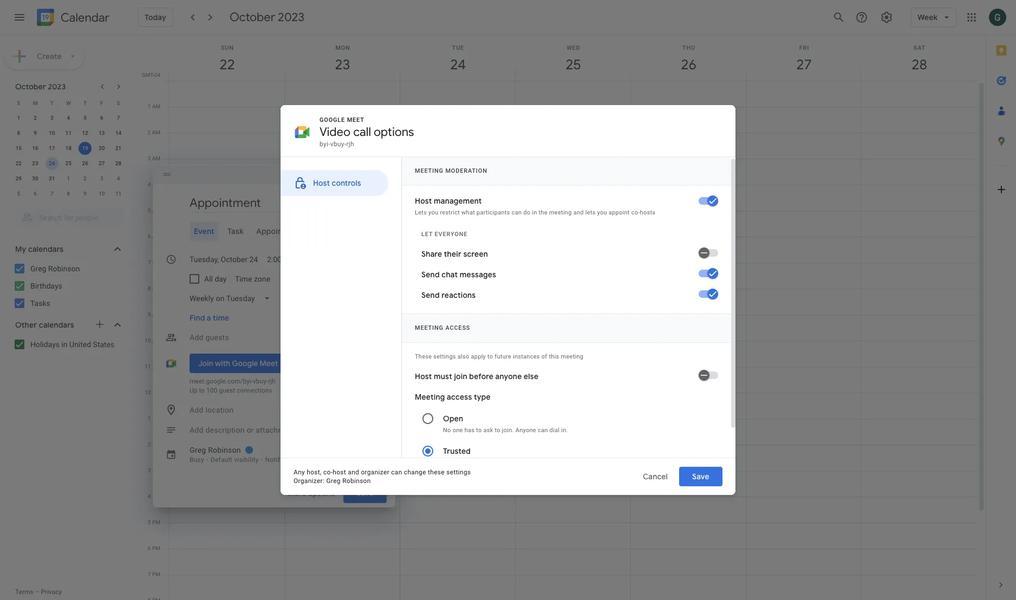 Task type: vqa. For each thing, say whether or not it's contained in the screenshot.
10 AM at the bottom
yes



Task type: describe. For each thing, give the bounding box(es) containing it.
pm for 4 pm
[[152, 494, 160, 500]]

10 for 10 am
[[145, 338, 151, 344]]

2 s from the left
[[117, 100, 120, 106]]

time zone
[[235, 275, 271, 283]]

7 up '14'
[[117, 115, 120, 121]]

26
[[82, 160, 88, 166]]

7 cell from the left
[[862, 81, 977, 600]]

google
[[232, 359, 258, 368]]

terms
[[15, 588, 33, 596]]

7 am
[[148, 260, 160, 265]]

100
[[206, 387, 217, 394]]

4 down "w"
[[67, 115, 70, 121]]

calendars for other calendars
[[39, 320, 74, 330]]

grid containing appointment
[[139, 35, 986, 600]]

november 10 element
[[95, 187, 108, 200]]

row containing 5
[[10, 186, 127, 202]]

rjh
[[268, 378, 276, 385]]

in
[[61, 340, 68, 349]]

other
[[15, 320, 37, 330]]

my calendars button
[[2, 241, 134, 258]]

11 element
[[62, 127, 75, 140]]

terms – privacy
[[15, 588, 62, 596]]

31 element
[[45, 172, 58, 185]]

11 for 11 am
[[145, 364, 151, 370]]

31
[[49, 176, 55, 182]]

am for 8 am
[[152, 286, 160, 291]]

12 pm
[[145, 390, 160, 396]]

4 pm
[[148, 494, 160, 500]]

23 element
[[29, 157, 42, 170]]

Add title text field
[[190, 195, 387, 211]]

1 t from the left
[[50, 100, 54, 106]]

am for 2 am
[[152, 129, 160, 135]]

5 am
[[148, 208, 160, 213]]

pm for 7 pm
[[152, 572, 160, 578]]

am for 10 am
[[152, 338, 160, 344]]

10 element
[[45, 127, 58, 140]]

tab list containing event
[[161, 222, 387, 241]]

all day
[[204, 275, 227, 283]]

1 horizontal spatial october 2023
[[230, 10, 304, 25]]

all
[[204, 275, 213, 283]]

other calendars button
[[2, 316, 134, 334]]

25
[[65, 160, 72, 166]]

holidays in united states
[[30, 340, 115, 349]]

5 for november 5 element
[[17, 191, 20, 197]]

1 for 1 pm
[[148, 416, 151, 422]]

5 for 5 pm
[[148, 520, 151, 526]]

w
[[66, 100, 71, 106]]

6 cell from the left
[[747, 81, 862, 600]]

2 pm
[[148, 442, 160, 448]]

appointment schedule
[[257, 226, 339, 236]]

find
[[190, 313, 205, 323]]

appointment 2 – 3pm
[[404, 447, 442, 463]]

7 for 7 pm
[[148, 572, 151, 578]]

task
[[227, 226, 244, 236]]

5 column header from the left
[[631, 35, 747, 81]]

privacy
[[41, 588, 62, 596]]

13
[[99, 130, 105, 136]]

6 pm
[[148, 546, 160, 552]]

1 horizontal spatial 2023
[[278, 10, 304, 25]]

19 cell
[[77, 141, 93, 156]]

4 cell from the left
[[516, 81, 631, 600]]

united
[[69, 340, 91, 349]]

november 3 element
[[95, 172, 108, 185]]

2 am
[[148, 129, 160, 135]]

24
[[49, 160, 55, 166]]

19
[[82, 145, 88, 151]]

cell containing appointment
[[400, 81, 516, 600]]

18 element
[[62, 142, 75, 155]]

22
[[16, 160, 22, 166]]

event button
[[190, 222, 219, 241]]

am for 3 am
[[152, 156, 160, 161]]

2 inside appointment 2 – 3pm
[[404, 455, 408, 463]]

calendar heading
[[59, 10, 109, 25]]

row group containing 1
[[10, 111, 127, 202]]

10 for 10 element at the top
[[49, 130, 55, 136]]

0 horizontal spatial 8
[[17, 130, 20, 136]]

20 element
[[95, 142, 108, 155]]

5 pm
[[148, 520, 160, 526]]

tasks
[[30, 299, 50, 308]]

guest
[[219, 387, 235, 394]]

privacy link
[[41, 588, 62, 596]]

11 am
[[145, 364, 160, 370]]

1 pm
[[148, 416, 160, 422]]

2 for november 2 element on the left top of the page
[[84, 176, 87, 182]]

my calendars
[[15, 244, 64, 254]]

4 am
[[148, 182, 160, 187]]

29
[[16, 176, 22, 182]]

am for 9 am
[[152, 312, 160, 318]]

5 for 5 am
[[148, 208, 151, 213]]

find a time button
[[185, 308, 234, 328]]

15
[[16, 145, 22, 151]]

25 element
[[62, 157, 75, 170]]

12 for 12 pm
[[145, 390, 151, 396]]

5 up 12 element
[[84, 115, 87, 121]]

6 down f
[[100, 115, 103, 121]]

vbuy-
[[253, 378, 268, 385]]

12 element
[[79, 127, 92, 140]]

28 element
[[112, 157, 125, 170]]

28
[[115, 160, 122, 166]]

9 am
[[148, 312, 160, 318]]

7 column header from the left
[[861, 35, 977, 81]]

with
[[215, 359, 230, 368]]

0 horizontal spatial 2023
[[48, 82, 66, 92]]

states
[[93, 340, 115, 349]]

october 2023 grid
[[10, 95, 127, 202]]

row containing s
[[10, 95, 127, 111]]

appointment for 2
[[404, 447, 442, 455]]

2 cell from the left
[[285, 81, 400, 600]]

20
[[99, 145, 105, 151]]

1 am
[[148, 103, 160, 109]]

november 7 element
[[45, 187, 58, 200]]

14
[[115, 130, 122, 136]]

29 element
[[12, 172, 25, 185]]

time zone button
[[231, 269, 275, 289]]

24 cell
[[44, 156, 60, 171]]

14 element
[[112, 127, 125, 140]]

my calendars list
[[2, 260, 134, 312]]

1 for november 1 element
[[67, 176, 70, 182]]

november 9 element
[[79, 187, 92, 200]]

6 for 6 am
[[148, 234, 151, 239]]

3 for 3 pm
[[148, 468, 151, 474]]

04
[[154, 72, 160, 78]]

task button
[[223, 222, 248, 241]]

7 pm
[[148, 572, 160, 578]]

6 am
[[148, 234, 160, 239]]

calendar
[[61, 10, 109, 25]]

november 4 element
[[112, 172, 125, 185]]

11 for 'november 11' element
[[115, 191, 122, 197]]

3 am
[[148, 156, 160, 161]]

17 element
[[45, 142, 58, 155]]

22 element
[[12, 157, 25, 170]]

26 element
[[79, 157, 92, 170]]

november 6 element
[[29, 187, 42, 200]]

november 11 element
[[112, 187, 125, 200]]

greg
[[30, 264, 46, 273]]

19, today element
[[79, 142, 92, 155]]

schedule
[[306, 226, 339, 236]]

17
[[49, 145, 55, 151]]



Task type: locate. For each thing, give the bounding box(es) containing it.
1 vertical spatial 9
[[84, 191, 87, 197]]

1 vertical spatial 11
[[115, 191, 122, 197]]

my
[[15, 244, 26, 254]]

am down "7 am"
[[152, 286, 160, 291]]

row containing 8
[[10, 126, 127, 141]]

11 inside 'november 11' element
[[115, 191, 122, 197]]

6 down 5 pm
[[148, 546, 151, 552]]

gmt-
[[142, 72, 154, 78]]

am up 5 am
[[152, 182, 160, 187]]

terms link
[[15, 588, 33, 596]]

join with google meet link
[[190, 354, 287, 373]]

13 element
[[95, 127, 108, 140]]

am for 4 am
[[152, 182, 160, 187]]

1 for 1 am
[[148, 103, 151, 109]]

0 horizontal spatial –
[[35, 588, 39, 596]]

event
[[194, 226, 214, 236]]

pm for 6 pm
[[152, 546, 160, 552]]

2 down 26 "element" on the top of the page
[[84, 176, 87, 182]]

1 horizontal spatial tab list
[[987, 35, 1016, 570]]

11 down 10 am
[[145, 364, 151, 370]]

0 horizontal spatial 12
[[82, 130, 88, 136]]

meet
[[260, 359, 278, 368]]

2
[[34, 115, 37, 121], [148, 129, 151, 135], [84, 176, 87, 182], [148, 442, 151, 448], [404, 455, 408, 463]]

4
[[67, 115, 70, 121], [117, 176, 120, 182], [148, 182, 151, 187], [148, 494, 151, 500]]

1 up 2 am
[[148, 103, 151, 109]]

0 horizontal spatial 9
[[34, 130, 37, 136]]

4 am from the top
[[152, 182, 160, 187]]

other calendars
[[15, 320, 74, 330]]

4 for 4 am
[[148, 182, 151, 187]]

0 horizontal spatial 10
[[49, 130, 55, 136]]

2 column header from the left
[[284, 35, 400, 81]]

9
[[34, 130, 37, 136], [84, 191, 87, 197], [148, 312, 151, 318]]

am up 2 am
[[152, 103, 160, 109]]

row containing 15
[[10, 141, 127, 156]]

8 pm from the top
[[152, 572, 160, 578]]

appointment for schedule
[[257, 226, 304, 236]]

15 element
[[12, 142, 25, 155]]

12 down 11 am
[[145, 390, 151, 396]]

calendars inside my calendars dropdown button
[[28, 244, 64, 254]]

4 pm from the top
[[152, 468, 160, 474]]

12
[[82, 130, 88, 136], [145, 390, 151, 396]]

10 down the november 3 element
[[99, 191, 105, 197]]

0 vertical spatial 10
[[49, 130, 55, 136]]

10 up 17
[[49, 130, 55, 136]]

1 s from the left
[[17, 100, 20, 106]]

5 cell from the left
[[631, 81, 747, 600]]

0 horizontal spatial t
[[50, 100, 54, 106]]

2 t from the left
[[84, 100, 87, 106]]

1 down 25 element
[[67, 176, 70, 182]]

pm up the 6 pm
[[152, 520, 160, 526]]

11 down 'november 4' element
[[115, 191, 122, 197]]

november 5 element
[[12, 187, 25, 200]]

1 horizontal spatial appointment
[[404, 447, 442, 455]]

3 column header from the left
[[400, 35, 516, 81]]

27
[[99, 160, 105, 166]]

row containing 1
[[10, 111, 127, 126]]

8 for november 8 element
[[67, 191, 70, 197]]

calendars
[[28, 244, 64, 254], [39, 320, 74, 330]]

am for 6 am
[[152, 234, 160, 239]]

appointment
[[257, 226, 304, 236], [404, 447, 442, 455]]

pm up 4 pm
[[152, 468, 160, 474]]

a
[[207, 313, 211, 323]]

7 down the 31 element
[[50, 191, 53, 197]]

2 down 1 pm at left
[[148, 442, 151, 448]]

2 horizontal spatial 10
[[145, 338, 151, 344]]

0 vertical spatial 12
[[82, 130, 88, 136]]

appointment up "3pm"
[[404, 447, 442, 455]]

pm down 5 pm
[[152, 546, 160, 552]]

– inside appointment 2 – 3pm
[[410, 455, 414, 463]]

november 1 element
[[62, 172, 75, 185]]

2023
[[278, 10, 304, 25], [48, 82, 66, 92]]

am down 2 am
[[152, 156, 160, 161]]

12 for 12
[[82, 130, 88, 136]]

1 vertical spatial 8
[[67, 191, 70, 197]]

grid
[[139, 35, 986, 600]]

gmt-04
[[142, 72, 160, 78]]

10 am
[[145, 338, 160, 344]]

to
[[199, 387, 205, 394]]

1 horizontal spatial 10
[[99, 191, 105, 197]]

5 down 29 element
[[17, 191, 20, 197]]

1 horizontal spatial s
[[117, 100, 120, 106]]

pm for 3 pm
[[152, 468, 160, 474]]

12 up 19
[[82, 130, 88, 136]]

11 am from the top
[[152, 364, 160, 370]]

5 pm from the top
[[152, 494, 160, 500]]

9 up 10 am
[[148, 312, 151, 318]]

robinson
[[48, 264, 80, 273]]

7 for the november 7 element at the left
[[50, 191, 53, 197]]

1 vertical spatial 12
[[145, 390, 151, 396]]

2 vertical spatial 9
[[148, 312, 151, 318]]

5
[[84, 115, 87, 121], [17, 191, 20, 197], [148, 208, 151, 213], [148, 520, 151, 526]]

3 for 3 am
[[148, 156, 151, 161]]

up
[[190, 387, 197, 394]]

6 am from the top
[[152, 234, 160, 239]]

0 vertical spatial appointment
[[257, 226, 304, 236]]

1 horizontal spatial t
[[84, 100, 87, 106]]

1 vertical spatial 2023
[[48, 82, 66, 92]]

9 for "november 9" element
[[84, 191, 87, 197]]

2 for 2 pm
[[148, 442, 151, 448]]

8 am
[[148, 286, 160, 291]]

1 vertical spatial october
[[15, 82, 46, 92]]

8 am from the top
[[152, 286, 160, 291]]

s left m at the top of page
[[17, 100, 20, 106]]

6 up "7 am"
[[148, 234, 151, 239]]

time
[[235, 275, 252, 283]]

pm for 1 pm
[[152, 416, 160, 422]]

calendars inside other calendars dropdown button
[[39, 320, 74, 330]]

3 pm
[[148, 468, 160, 474]]

meet.google.com/byi-vbuy-rjh up to 100 guest connections
[[190, 378, 276, 394]]

21
[[115, 145, 122, 151]]

3 am from the top
[[152, 156, 160, 161]]

t left f
[[84, 100, 87, 106]]

am down 9 am
[[152, 338, 160, 344]]

find a time
[[190, 313, 229, 323]]

12 inside october 2023 grid
[[82, 130, 88, 136]]

s
[[17, 100, 20, 106], [117, 100, 120, 106]]

2 vertical spatial 10
[[145, 338, 151, 344]]

pm down the 6 pm
[[152, 572, 160, 578]]

4 down 28 element
[[117, 176, 120, 182]]

4 column header from the left
[[515, 35, 631, 81]]

1 vertical spatial –
[[35, 588, 39, 596]]

16
[[32, 145, 38, 151]]

7 pm from the top
[[152, 546, 160, 552]]

column header
[[169, 35, 285, 81], [284, 35, 400, 81], [400, 35, 516, 81], [515, 35, 631, 81], [631, 35, 747, 81], [746, 35, 862, 81], [861, 35, 977, 81]]

3pm
[[416, 455, 429, 463]]

pm for 5 pm
[[152, 520, 160, 526]]

s right f
[[117, 100, 120, 106]]

1 pm from the top
[[152, 390, 160, 396]]

calendars up in
[[39, 320, 74, 330]]

november 2 element
[[79, 172, 92, 185]]

2 horizontal spatial 8
[[148, 286, 151, 291]]

pm up 2 pm
[[152, 416, 160, 422]]

8 down "7 am"
[[148, 286, 151, 291]]

pm up 1 pm at left
[[152, 390, 160, 396]]

tab list
[[987, 35, 1016, 570], [161, 222, 387, 241]]

7 up 8 am
[[148, 260, 151, 265]]

october
[[230, 10, 275, 25], [15, 82, 46, 92]]

1 horizontal spatial –
[[410, 455, 414, 463]]

f
[[100, 100, 103, 106]]

am down 8 am
[[152, 312, 160, 318]]

am for 5 am
[[152, 208, 160, 213]]

0 vertical spatial 11
[[65, 130, 72, 136]]

0 vertical spatial calendars
[[28, 244, 64, 254]]

4 up 5 am
[[148, 182, 151, 187]]

am for 7 am
[[152, 260, 160, 265]]

3 up 10 element at the top
[[50, 115, 53, 121]]

row containing 29
[[10, 171, 127, 186]]

4 up 5 pm
[[148, 494, 151, 500]]

6
[[100, 115, 103, 121], [34, 191, 37, 197], [148, 234, 151, 239], [148, 546, 151, 552]]

0 vertical spatial 9
[[34, 130, 37, 136]]

1 vertical spatial calendars
[[39, 320, 74, 330]]

1 horizontal spatial 12
[[145, 390, 151, 396]]

join with google meet
[[198, 359, 278, 368]]

27 element
[[95, 157, 108, 170]]

0 vertical spatial –
[[410, 455, 414, 463]]

birthdays
[[30, 282, 62, 290]]

2 vertical spatial 8
[[148, 286, 151, 291]]

am for 11 am
[[152, 364, 160, 370]]

1 horizontal spatial october
[[230, 10, 275, 25]]

7 for 7 am
[[148, 260, 151, 265]]

9 am from the top
[[152, 312, 160, 318]]

6 pm from the top
[[152, 520, 160, 526]]

am down 5 am
[[152, 234, 160, 239]]

None search field
[[0, 204, 134, 228]]

21 element
[[112, 142, 125, 155]]

8 down november 1 element
[[67, 191, 70, 197]]

october 2023
[[230, 10, 304, 25], [15, 82, 66, 92]]

calendars for my calendars
[[28, 244, 64, 254]]

row containing appointment
[[165, 81, 977, 600]]

1 vertical spatial 10
[[99, 191, 105, 197]]

2 horizontal spatial 11
[[145, 364, 151, 370]]

8 up 15
[[17, 130, 20, 136]]

0 horizontal spatial october
[[15, 82, 46, 92]]

6 down 30 element
[[34, 191, 37, 197]]

24 element
[[45, 157, 58, 170]]

1 cell from the left
[[170, 81, 285, 600]]

calendar element
[[35, 7, 109, 30]]

connections
[[237, 387, 272, 394]]

0 horizontal spatial appointment
[[257, 226, 304, 236]]

am for 1 am
[[152, 103, 160, 109]]

0 horizontal spatial tab list
[[161, 222, 387, 241]]

pm down 1 pm at left
[[152, 442, 160, 448]]

23
[[32, 160, 38, 166]]

1 horizontal spatial 11
[[115, 191, 122, 197]]

calendars up the greg
[[28, 244, 64, 254]]

row containing 22
[[10, 156, 127, 171]]

4 inside 'november 4' element
[[117, 176, 120, 182]]

10 am from the top
[[152, 338, 160, 344]]

30 element
[[29, 172, 42, 185]]

11 up 18
[[65, 130, 72, 136]]

10
[[49, 130, 55, 136], [99, 191, 105, 197], [145, 338, 151, 344]]

9 for 9 am
[[148, 312, 151, 318]]

t left "w"
[[50, 100, 54, 106]]

6 for "november 6" element
[[34, 191, 37, 197]]

3 pm from the top
[[152, 442, 160, 448]]

0 horizontal spatial october 2023
[[15, 82, 66, 92]]

6 column header from the left
[[746, 35, 862, 81]]

0 horizontal spatial 11
[[65, 130, 72, 136]]

0 vertical spatial 2023
[[278, 10, 304, 25]]

5 up the 6 pm
[[148, 520, 151, 526]]

10 up 11 am
[[145, 338, 151, 344]]

0 vertical spatial 8
[[17, 130, 20, 136]]

9 up 16
[[34, 130, 37, 136]]

day
[[215, 275, 227, 283]]

1 vertical spatial appointment
[[404, 447, 442, 455]]

2 left "3pm"
[[404, 455, 408, 463]]

9 down november 2 element on the left top of the page
[[84, 191, 87, 197]]

meet.google.com/byi-
[[190, 378, 253, 385]]

row
[[165, 81, 977, 600], [10, 95, 127, 111], [10, 111, 127, 126], [10, 126, 127, 141], [10, 141, 127, 156], [10, 156, 127, 171], [10, 171, 127, 186], [10, 186, 127, 202]]

4 for 'november 4' element
[[117, 176, 120, 182]]

today button
[[138, 8, 173, 27]]

2 for 2 am
[[148, 129, 151, 135]]

11 for '11' element
[[65, 130, 72, 136]]

pm for 12 pm
[[152, 390, 160, 396]]

1 up 15
[[17, 115, 20, 121]]

2 am from the top
[[152, 129, 160, 135]]

pm for 2 pm
[[152, 442, 160, 448]]

am up 12 pm
[[152, 364, 160, 370]]

3 up 4 pm
[[148, 468, 151, 474]]

3 down 27 "element"
[[100, 176, 103, 182]]

november 8 element
[[62, 187, 75, 200]]

pm up 5 pm
[[152, 494, 160, 500]]

11
[[65, 130, 72, 136], [115, 191, 122, 197], [145, 364, 151, 370]]

1 am from the top
[[152, 103, 160, 109]]

– left "3pm"
[[410, 455, 414, 463]]

appointment schedule button
[[252, 222, 365, 241]]

cell
[[170, 81, 285, 600], [285, 81, 400, 600], [400, 81, 516, 600], [516, 81, 631, 600], [631, 81, 747, 600], [747, 81, 862, 600], [862, 81, 977, 600]]

16 element
[[29, 142, 42, 155]]

0 vertical spatial october 2023
[[230, 10, 304, 25]]

7 am from the top
[[152, 260, 160, 265]]

1 down 12 pm
[[148, 416, 151, 422]]

8 for 8 am
[[148, 286, 151, 291]]

today
[[145, 12, 166, 22]]

3 for the november 3 element
[[100, 176, 103, 182]]

am up the 6 am
[[152, 208, 160, 213]]

appointment inside button
[[257, 226, 304, 236]]

1 inside november 1 element
[[67, 176, 70, 182]]

2 down 1 am
[[148, 129, 151, 135]]

0 horizontal spatial s
[[17, 100, 20, 106]]

appointment down add title 'text box'
[[257, 226, 304, 236]]

2 vertical spatial 11
[[145, 364, 151, 370]]

3
[[50, 115, 53, 121], [148, 156, 151, 161], [100, 176, 103, 182], [148, 468, 151, 474]]

0 vertical spatial october
[[230, 10, 275, 25]]

am down 1 am
[[152, 129, 160, 135]]

am up 8 am
[[152, 260, 160, 265]]

m
[[33, 100, 38, 106]]

1
[[148, 103, 151, 109], [17, 115, 20, 121], [67, 176, 70, 182], [148, 416, 151, 422]]

2 down m at the top of page
[[34, 115, 37, 121]]

main drawer image
[[13, 11, 26, 24]]

– right terms
[[35, 588, 39, 596]]

2 horizontal spatial 9
[[148, 312, 151, 318]]

3 cell from the left
[[400, 81, 516, 600]]

10 for november 10 element
[[99, 191, 105, 197]]

5 down 4 am
[[148, 208, 151, 213]]

1 vertical spatial october 2023
[[15, 82, 66, 92]]

18
[[65, 145, 72, 151]]

row group
[[10, 111, 127, 202]]

time
[[213, 313, 229, 323]]

30
[[32, 176, 38, 182]]

greg robinson
[[30, 264, 80, 273]]

1 column header from the left
[[169, 35, 285, 81]]

1 horizontal spatial 8
[[67, 191, 70, 197]]

5 am from the top
[[152, 208, 160, 213]]

7 down the 6 pm
[[148, 572, 151, 578]]

2 pm from the top
[[152, 416, 160, 422]]

3 down 2 am
[[148, 156, 151, 161]]

1 horizontal spatial 9
[[84, 191, 87, 197]]

6 for 6 pm
[[148, 546, 151, 552]]

holidays
[[30, 340, 60, 349]]

zone
[[254, 275, 271, 283]]

4 for 4 pm
[[148, 494, 151, 500]]



